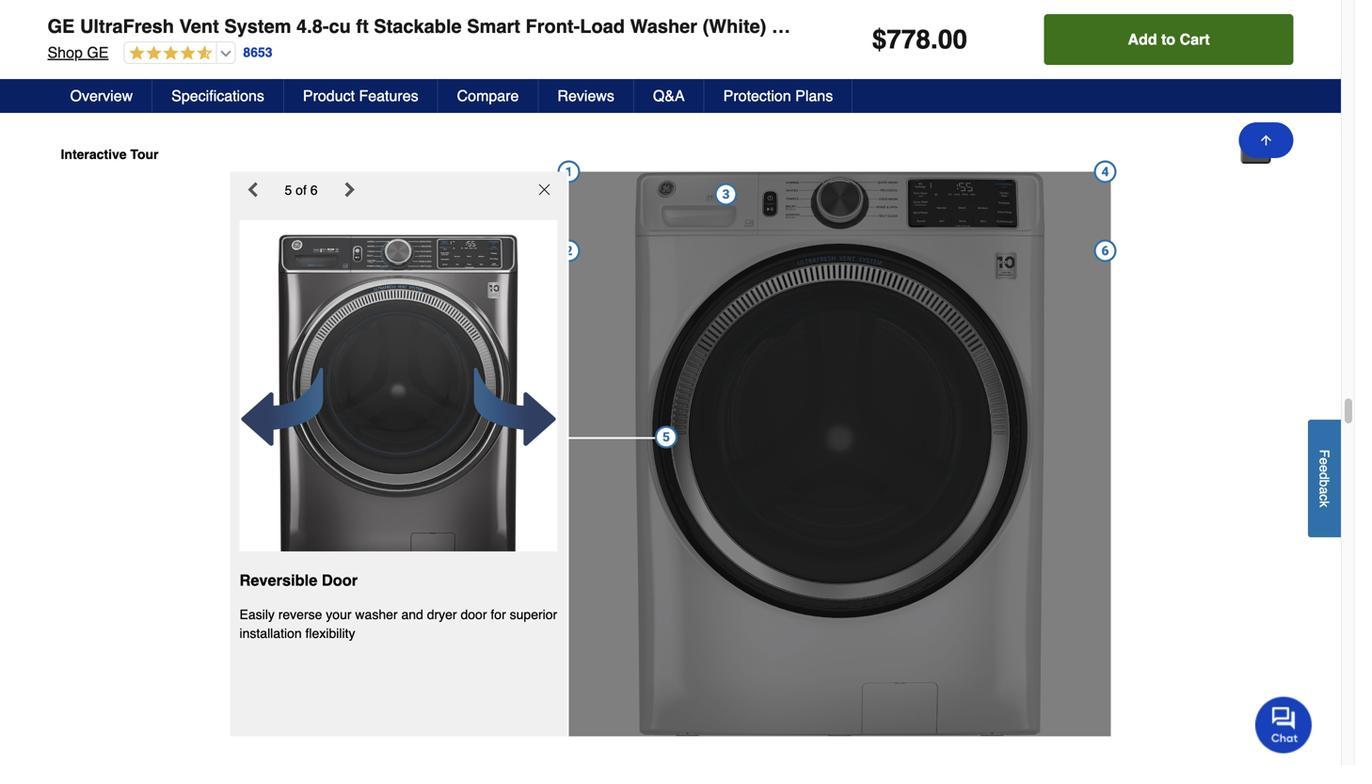 Task type: describe. For each thing, give the bounding box(es) containing it.
a
[[1317, 487, 1332, 494]]

compare button
[[438, 79, 539, 113]]

for
[[491, 607, 506, 622]]

energy
[[772, 16, 851, 37]]

interactive
[[61, 147, 127, 162]]

$ 778 . 00
[[872, 24, 967, 55]]

and
[[401, 607, 423, 622]]

system
[[224, 16, 291, 37]]

00
[[938, 24, 967, 55]]

flexibility
[[305, 626, 355, 641]]

reversible
[[240, 572, 318, 590]]

cu
[[329, 16, 351, 37]]

5
[[285, 183, 292, 198]]

1 vertical spatial ge
[[87, 44, 109, 61]]

ge ultrafresh vent system 4.8-cu ft stackable smart front-load washer (white) energy star
[[48, 16, 906, 37]]

ultrafresh
[[80, 16, 174, 37]]

add to cart
[[1128, 31, 1210, 48]]

shop ge
[[48, 44, 109, 61]]

product features
[[303, 87, 418, 104]]

shop
[[48, 44, 83, 61]]

cart
[[1180, 31, 1210, 48]]

f e e d b a c k button
[[1308, 420, 1341, 537]]

chat invite button image
[[1256, 696, 1313, 753]]

k
[[1317, 501, 1332, 507]]

features
[[359, 87, 418, 104]]

washer
[[355, 607, 398, 622]]

f
[[1317, 450, 1332, 458]]

plans
[[795, 87, 833, 104]]

ft
[[356, 16, 369, 37]]

specifications button
[[153, 79, 284, 113]]

protection
[[723, 87, 791, 104]]

stackable
[[374, 16, 462, 37]]

1 e from the top
[[1317, 458, 1332, 465]]

protection plans button
[[705, 79, 853, 113]]

your
[[326, 607, 352, 622]]

protection plans
[[723, 87, 833, 104]]



Task type: locate. For each thing, give the bounding box(es) containing it.
product
[[303, 87, 355, 104]]

installation
[[240, 626, 302, 641]]

star
[[856, 16, 906, 37]]

q&a
[[653, 87, 685, 104]]

ge right the shop
[[87, 44, 109, 61]]

ge up the shop
[[48, 16, 75, 37]]

specifications
[[171, 87, 264, 104]]

overview
[[70, 87, 133, 104]]

6
[[310, 183, 318, 198]]

reviews
[[558, 87, 614, 104]]

e up d
[[1317, 458, 1332, 465]]

compare
[[457, 87, 519, 104]]

8653
[[243, 45, 273, 60]]

of
[[296, 183, 307, 198]]

.
[[931, 24, 938, 55]]

q&a button
[[634, 79, 705, 113]]

0 horizontal spatial ge
[[48, 16, 75, 37]]

easily
[[240, 607, 275, 622]]

add
[[1128, 31, 1157, 48]]

tour
[[130, 147, 159, 162]]

overview button
[[51, 79, 153, 113]]

e up b
[[1317, 465, 1332, 472]]

dryer
[[427, 607, 457, 622]]

ge
[[48, 16, 75, 37], [87, 44, 109, 61]]

0 vertical spatial ge
[[48, 16, 75, 37]]

to
[[1162, 31, 1176, 48]]

b
[[1317, 480, 1332, 487]]

5 of 6
[[285, 183, 318, 198]]

door
[[322, 572, 358, 590]]

reviews button
[[539, 79, 634, 113]]

f e e d b a c k
[[1317, 450, 1332, 507]]

washer
[[630, 16, 698, 37]]

product features button
[[284, 79, 438, 113]]

arrow up image
[[1259, 133, 1274, 148]]

$
[[872, 24, 887, 55]]

reversible door
[[240, 572, 358, 590]]

smart
[[467, 16, 520, 37]]

2 e from the top
[[1317, 465, 1332, 472]]

superior
[[510, 607, 557, 622]]

e
[[1317, 458, 1332, 465], [1317, 465, 1332, 472]]

load
[[580, 16, 625, 37]]

vent
[[179, 16, 219, 37]]

interactive tour
[[61, 147, 159, 162]]

4.8-
[[297, 16, 329, 37]]

door
[[461, 607, 487, 622]]

d
[[1317, 472, 1332, 480]]

c
[[1317, 494, 1332, 501]]

4.6 stars image
[[125, 45, 212, 63]]

add to cart button
[[1044, 14, 1294, 65]]

(white)
[[703, 16, 767, 37]]

778
[[887, 24, 931, 55]]

easily reverse your washer and dryer door for superior installation flexibility
[[240, 607, 557, 641]]

front-
[[526, 16, 580, 37]]

1 horizontal spatial ge
[[87, 44, 109, 61]]

reverse
[[278, 607, 322, 622]]



Task type: vqa. For each thing, say whether or not it's contained in the screenshot.
Holiday Garden Flags
no



